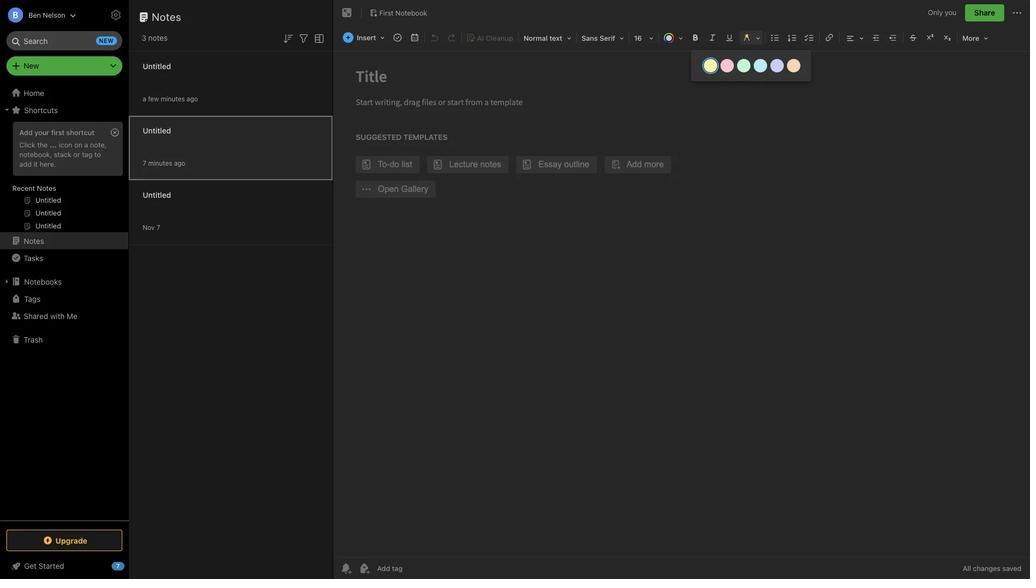 Task type: describe. For each thing, give the bounding box(es) containing it.
0 horizontal spatial ago
[[174, 159, 185, 167]]

1 vertical spatial minutes
[[148, 159, 172, 167]]

3 untitled from the top
[[143, 190, 171, 199]]

note,
[[90, 141, 107, 149]]

bold image
[[688, 30, 703, 45]]

shortcuts button
[[0, 101, 128, 119]]

indent image
[[869, 30, 884, 45]]

Highlight field
[[739, 30, 765, 46]]

Font size field
[[631, 30, 658, 46]]

nov
[[143, 224, 155, 232]]

click the ...
[[19, 141, 57, 149]]

click
[[19, 141, 35, 149]]

few
[[148, 95, 159, 103]]

nov 7
[[143, 224, 160, 232]]

subscript image
[[941, 30, 956, 45]]

calendar event image
[[407, 30, 423, 45]]

more actions image
[[1012, 6, 1024, 19]]

note window element
[[333, 0, 1031, 580]]

7 for 7
[[116, 563, 120, 570]]

add tag image
[[358, 563, 371, 576]]

all
[[964, 565, 972, 573]]

first
[[51, 128, 65, 137]]

serif
[[600, 34, 616, 42]]

first notebook
[[380, 8, 428, 17]]

all changes saved
[[964, 565, 1022, 573]]

add
[[19, 128, 33, 137]]

numbered list image
[[785, 30, 800, 45]]

shortcuts
[[24, 106, 58, 115]]

notes
[[148, 33, 168, 42]]

Font color field
[[660, 30, 687, 46]]

insert
[[357, 33, 376, 42]]

notes inside group
[[37, 184, 56, 193]]

on
[[74, 141, 82, 149]]

trash link
[[0, 331, 128, 348]]

3
[[142, 33, 146, 42]]

outdent image
[[886, 30, 901, 45]]

More field
[[959, 30, 993, 46]]

tree containing home
[[0, 84, 129, 521]]

share
[[975, 8, 996, 17]]

More actions field
[[1012, 4, 1024, 21]]

7 minutes ago
[[143, 159, 185, 167]]

strikethrough image
[[906, 30, 921, 45]]

shortcut
[[66, 128, 95, 137]]

Heading level field
[[520, 30, 576, 46]]

or
[[73, 150, 80, 159]]

0 vertical spatial notes
[[152, 11, 182, 23]]

settings image
[[110, 9, 122, 21]]

upgrade
[[55, 537, 87, 546]]

Insert field
[[340, 30, 389, 45]]

click to collapse image
[[125, 560, 133, 573]]

shared
[[24, 312, 48, 321]]

your
[[34, 128, 49, 137]]

tasks
[[24, 254, 43, 263]]

Font family field
[[578, 30, 628, 46]]

tag
[[82, 150, 93, 159]]

1 horizontal spatial ago
[[187, 95, 198, 103]]

text
[[550, 34, 563, 42]]

7 for 7 minutes ago
[[143, 159, 146, 167]]

changes
[[974, 565, 1001, 573]]

group containing add your first shortcut
[[0, 119, 128, 237]]

2 vertical spatial notes
[[24, 237, 44, 246]]

with
[[50, 312, 65, 321]]

bulleted list image
[[768, 30, 783, 45]]

insert link image
[[823, 30, 838, 45]]

normal
[[524, 34, 548, 42]]

a inside icon on a note, notebook, stack or tag to add it here.
[[84, 141, 88, 149]]

normal text
[[524, 34, 563, 42]]

sans serif
[[582, 34, 616, 42]]

add
[[19, 160, 32, 168]]

first notebook button
[[366, 5, 431, 20]]



Task type: vqa. For each thing, say whether or not it's contained in the screenshot.
Alignment field
yes



Task type: locate. For each thing, give the bounding box(es) containing it.
Add tag field
[[376, 564, 457, 574]]

you
[[946, 8, 957, 17]]

notes
[[152, 11, 182, 23], [37, 184, 56, 193], [24, 237, 44, 246]]

a right on
[[84, 141, 88, 149]]

notebook
[[396, 8, 428, 17]]

saved
[[1003, 565, 1022, 573]]

Add filters field
[[297, 31, 310, 45]]

it
[[34, 160, 38, 168]]

home
[[24, 88, 44, 97]]

2 untitled from the top
[[143, 126, 171, 135]]

recent
[[12, 184, 35, 193]]

Help and Learning task checklist field
[[0, 558, 129, 576]]

untitled for minutes
[[143, 126, 171, 135]]

shared with me link
[[0, 308, 128, 325]]

1 vertical spatial untitled
[[143, 126, 171, 135]]

3 notes
[[142, 33, 168, 42]]

7
[[143, 159, 146, 167], [157, 224, 160, 232], [116, 563, 120, 570]]

the
[[37, 141, 48, 149]]

stack
[[54, 150, 71, 159]]

expand note image
[[341, 6, 354, 19]]

ago
[[187, 95, 198, 103], [174, 159, 185, 167]]

0 vertical spatial 7
[[143, 159, 146, 167]]

0 vertical spatial ago
[[187, 95, 198, 103]]

untitled down 7 minutes ago
[[143, 190, 171, 199]]

7 inside help and learning task checklist field
[[116, 563, 120, 570]]

a left few
[[143, 95, 146, 103]]

started
[[39, 562, 64, 571]]

View options field
[[310, 31, 326, 45]]

nelson
[[43, 10, 65, 19]]

sans
[[582, 34, 598, 42]]

ben nelson
[[28, 10, 65, 19]]

1 horizontal spatial a
[[143, 95, 146, 103]]

tags
[[24, 294, 40, 304]]

untitled down few
[[143, 126, 171, 135]]

here.
[[40, 160, 56, 168]]

16
[[635, 34, 642, 42]]

checklist image
[[803, 30, 818, 45]]

new search field
[[14, 31, 117, 50]]

Account field
[[0, 4, 76, 26]]

...
[[50, 141, 57, 149]]

tasks button
[[0, 250, 128, 267]]

add your first shortcut
[[19, 128, 95, 137]]

notes up tasks
[[24, 237, 44, 246]]

task image
[[390, 30, 405, 45]]

ben
[[28, 10, 41, 19]]

a few minutes ago
[[143, 95, 198, 103]]

2 vertical spatial 7
[[116, 563, 120, 570]]

to
[[94, 150, 101, 159]]

0 vertical spatial minutes
[[161, 95, 185, 103]]

1 horizontal spatial 7
[[143, 159, 146, 167]]

Note Editor text field
[[333, 52, 1031, 558]]

more
[[963, 34, 980, 42]]

add a reminder image
[[340, 563, 353, 576]]

recent notes
[[12, 184, 56, 193]]

expand notebooks image
[[3, 278, 11, 286]]

untitled down notes
[[143, 61, 171, 71]]

1 untitled from the top
[[143, 61, 171, 71]]

1 vertical spatial 7
[[157, 224, 160, 232]]

share button
[[966, 4, 1005, 21]]

untitled for few
[[143, 61, 171, 71]]

only
[[929, 8, 944, 17]]

shared with me
[[24, 312, 77, 321]]

italic image
[[705, 30, 720, 45]]

me
[[67, 312, 77, 321]]

notebooks link
[[0, 273, 128, 290]]

get started
[[24, 562, 64, 571]]

underline image
[[723, 30, 738, 45]]

Alignment field
[[841, 30, 868, 46]]

notebooks
[[24, 277, 62, 286]]

add filters image
[[297, 32, 310, 45]]

notes link
[[0, 232, 128, 250]]

new
[[99, 37, 114, 44]]

first
[[380, 8, 394, 17]]

notebook,
[[19, 150, 52, 159]]

tags button
[[0, 290, 128, 308]]

new
[[24, 61, 39, 70]]

get
[[24, 562, 37, 571]]

untitled
[[143, 61, 171, 71], [143, 126, 171, 135], [143, 190, 171, 199]]

home link
[[0, 84, 129, 101]]

group
[[0, 119, 128, 237]]

only you
[[929, 8, 957, 17]]

1 vertical spatial notes
[[37, 184, 56, 193]]

superscript image
[[923, 30, 938, 45]]

new button
[[6, 56, 122, 76]]

Sort options field
[[282, 31, 295, 45]]

1 vertical spatial a
[[84, 141, 88, 149]]

icon
[[59, 141, 72, 149]]

2 horizontal spatial 7
[[157, 224, 160, 232]]

upgrade button
[[6, 530, 122, 552]]

icon on a note, notebook, stack or tag to add it here.
[[19, 141, 107, 168]]

0 vertical spatial untitled
[[143, 61, 171, 71]]

Search text field
[[14, 31, 115, 50]]

notes right recent
[[37, 184, 56, 193]]

minutes
[[161, 95, 185, 103], [148, 159, 172, 167]]

0 horizontal spatial a
[[84, 141, 88, 149]]

tree
[[0, 84, 129, 521]]

1 vertical spatial ago
[[174, 159, 185, 167]]

2 vertical spatial untitled
[[143, 190, 171, 199]]

a
[[143, 95, 146, 103], [84, 141, 88, 149]]

0 vertical spatial a
[[143, 95, 146, 103]]

trash
[[24, 335, 43, 344]]

0 horizontal spatial 7
[[116, 563, 120, 570]]

notes up notes
[[152, 11, 182, 23]]



